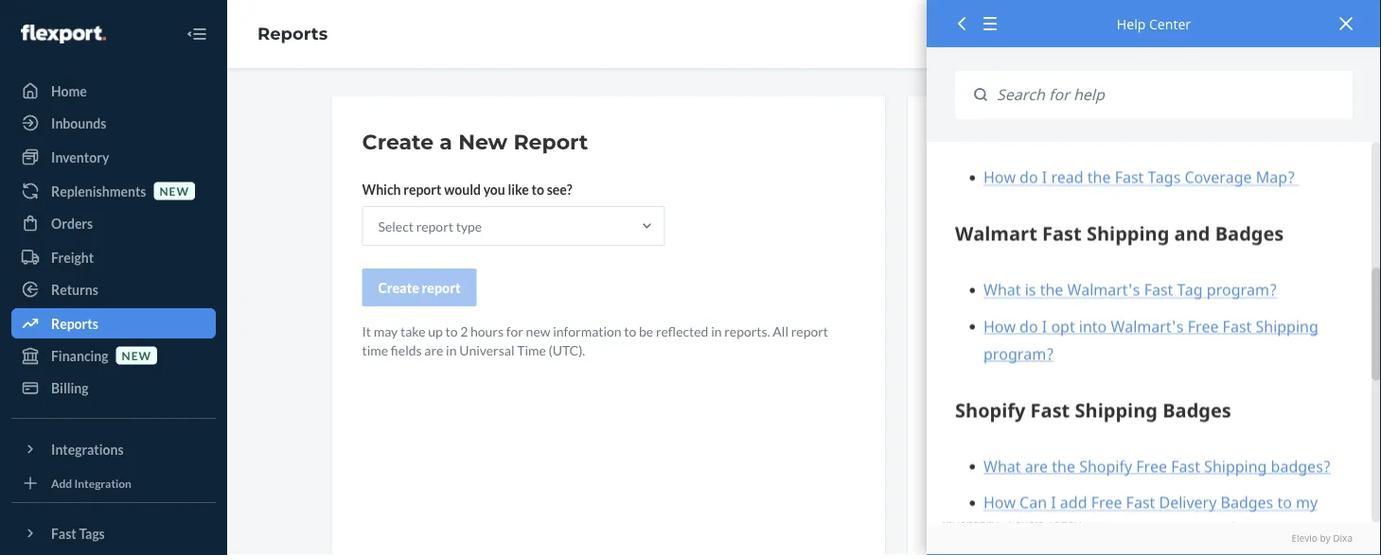 Task type: vqa. For each thing, say whether or not it's contained in the screenshot.
23, to the left
no



Task type: describe. For each thing, give the bounding box(es) containing it.
fields
[[391, 342, 422, 358]]

inventory inside button
[[1006, 345, 1063, 361]]

0 vertical spatial center
[[1150, 15, 1191, 33]]

report glossary
[[938, 129, 1080, 150]]

create a new report
[[362, 129, 588, 155]]

to inside visit these help center articles to get a description of the report and column details.
[[1121, 161, 1133, 177]]

billing
[[51, 380, 89, 396]]

inbounds - inventory reconciliation
[[942, 345, 1148, 361]]

inbounds - inventory reconciliation button
[[938, 332, 1247, 375]]

inbounds link
[[11, 108, 216, 138]]

and
[[1000, 179, 1022, 196]]

- for monthly
[[999, 388, 1003, 404]]

2 report from the left
[[514, 129, 588, 155]]

all
[[773, 323, 789, 339]]

1 vertical spatial reports
[[51, 316, 98, 332]]

fast tags
[[51, 526, 105, 542]]

by
[[1321, 533, 1331, 546]]

0 horizontal spatial a
[[440, 129, 453, 155]]

take
[[401, 323, 426, 339]]

reconciliation for inbounds - inventory reconciliation
[[1065, 345, 1148, 361]]

inbounds - shipping plan reconciliation
[[942, 473, 1169, 489]]

replenishments
[[51, 183, 146, 199]]

claims - claims submitted button
[[938, 290, 1247, 332]]

monthly
[[1006, 388, 1055, 404]]

inventory - levels today
[[942, 516, 1082, 532]]

integrations
[[51, 442, 124, 458]]

- for inventory
[[999, 345, 1003, 361]]

to inside 'button'
[[1018, 217, 1030, 233]]

orders link
[[11, 208, 216, 239]]

1 claims from the left
[[942, 303, 981, 319]]

tags
[[79, 526, 105, 542]]

information
[[553, 323, 622, 339]]

it
[[362, 323, 371, 339]]

time
[[362, 342, 388, 358]]

billing link
[[11, 373, 216, 403]]

a inside visit these help center articles to get a description of the report and column details.
[[1157, 161, 1163, 177]]

returns link
[[11, 275, 216, 305]]

are
[[425, 342, 444, 358]]

inventory - levels today button
[[938, 503, 1247, 545]]

of
[[1234, 161, 1246, 177]]

home
[[51, 83, 87, 99]]

flexport logo image
[[21, 25, 106, 44]]

inventory link
[[11, 142, 216, 172]]

inbounds - monthly reconciliation
[[942, 388, 1141, 404]]

Search search field
[[988, 71, 1353, 119]]

shipping
[[1006, 473, 1056, 489]]

like
[[508, 181, 529, 197]]

create report button
[[362, 269, 477, 307]]

these
[[967, 161, 999, 177]]

add
[[51, 477, 72, 490]]

financing
[[51, 348, 109, 364]]

center inside visit these help center articles to get a description of the report and column details.
[[1032, 161, 1073, 177]]

inbounds for inbounds - monthly reconciliation
[[942, 388, 996, 404]]

which report would you like to see?
[[362, 181, 573, 197]]

reflected
[[656, 323, 709, 339]]

add integration
[[51, 477, 132, 490]]

visit these help center articles to get a description of the report and column details.
[[938, 161, 1246, 196]]

1 vertical spatial in
[[446, 342, 457, 358]]

would
[[444, 181, 481, 197]]

time
[[517, 342, 546, 358]]

- for shipping
[[999, 473, 1003, 489]]

see?
[[547, 181, 573, 197]]

today
[[1047, 516, 1082, 532]]

inbounds for inbounds
[[51, 115, 106, 131]]

inventory for inventory
[[51, 149, 109, 165]]

submitted
[[1033, 303, 1093, 319]]

(utc).
[[549, 342, 586, 358]]

it may take up to 2 hours for new information to be reflected in reports. all report time fields are in universal time (utc).
[[362, 323, 829, 358]]

orders
[[51, 215, 93, 232]]

select
[[378, 218, 414, 234]]

hours
[[471, 323, 504, 339]]

reporting
[[1033, 217, 1091, 233]]

fast
[[51, 526, 76, 542]]

elevio by dixa
[[1292, 533, 1353, 546]]



Task type: locate. For each thing, give the bounding box(es) containing it.
1 horizontal spatial claims
[[991, 303, 1030, 319]]

report for create report
[[422, 280, 461, 296]]

center
[[1150, 15, 1191, 33], [1032, 161, 1073, 177]]

- left monthly
[[999, 388, 1003, 404]]

up
[[428, 323, 443, 339]]

new for replenishments
[[160, 184, 189, 198]]

integrations button
[[11, 435, 216, 465]]

- inside button
[[999, 345, 1003, 361]]

reconciliation inside inbounds - inventory reconciliation button
[[1065, 345, 1148, 361]]

elevio by dixa link
[[955, 533, 1353, 546]]

to left 2
[[445, 323, 458, 339]]

reconciliation for inbounds - monthly reconciliation
[[1058, 388, 1141, 404]]

1 vertical spatial inventory
[[1006, 345, 1063, 361]]

a right "get"
[[1157, 161, 1163, 177]]

reconciliation
[[1065, 345, 1148, 361], [1058, 388, 1141, 404], [1087, 473, 1169, 489]]

fast tags button
[[11, 519, 216, 549]]

dixa
[[1334, 533, 1353, 546]]

2 horizontal spatial new
[[526, 323, 551, 339]]

create for create a new report
[[362, 129, 434, 155]]

create for create report
[[378, 280, 419, 296]]

select report type
[[378, 218, 482, 234]]

2 horizontal spatial inventory
[[1006, 345, 1063, 361]]

universal
[[459, 342, 515, 358]]

help inside visit these help center articles to get a description of the report and column details.
[[1002, 161, 1030, 177]]

claims
[[942, 303, 981, 319], [991, 303, 1030, 319]]

create
[[362, 129, 434, 155], [378, 280, 419, 296]]

0 horizontal spatial report
[[514, 129, 588, 155]]

may
[[374, 323, 398, 339]]

to right like
[[532, 181, 544, 197]]

0 horizontal spatial reports
[[51, 316, 98, 332]]

a
[[440, 129, 453, 155], [1157, 161, 1163, 177]]

report right all
[[791, 323, 829, 339]]

- down claims - claims submitted
[[999, 345, 1003, 361]]

0 horizontal spatial new
[[122, 349, 152, 363]]

report for select report type
[[416, 218, 454, 234]]

report inside visit these help center articles to get a description of the report and column details.
[[960, 179, 997, 196]]

new
[[160, 184, 189, 198], [526, 323, 551, 339], [122, 349, 152, 363]]

introduction to reporting
[[942, 217, 1091, 233]]

0 vertical spatial in
[[711, 323, 722, 339]]

freight link
[[11, 242, 216, 273]]

inventory for inventory - levels today
[[942, 516, 999, 532]]

for
[[506, 323, 524, 339]]

2
[[460, 323, 468, 339]]

2 vertical spatial reconciliation
[[1087, 473, 1169, 489]]

2 claims from the left
[[991, 303, 1030, 319]]

plan
[[1059, 473, 1084, 489]]

inbounds - shipping plan reconciliation button
[[938, 460, 1247, 503]]

inbounds up inventory - levels today
[[942, 473, 996, 489]]

details.
[[1069, 179, 1111, 196]]

0 vertical spatial create
[[362, 129, 434, 155]]

report
[[960, 179, 997, 196], [404, 181, 442, 197], [416, 218, 454, 234], [422, 280, 461, 296], [791, 323, 829, 339]]

create up may
[[378, 280, 419, 296]]

the
[[938, 179, 958, 196]]

claims down introduction
[[942, 303, 981, 319]]

0 vertical spatial inventory
[[51, 149, 109, 165]]

1 horizontal spatial reports link
[[258, 23, 328, 44]]

to left "get"
[[1121, 161, 1133, 177]]

reconciliation down inbounds - inventory reconciliation button
[[1058, 388, 1141, 404]]

inventory up monthly
[[1006, 345, 1063, 361]]

1 horizontal spatial reports
[[258, 23, 328, 44]]

1 vertical spatial reconciliation
[[1058, 388, 1141, 404]]

0 vertical spatial help
[[1117, 15, 1146, 33]]

reconciliation inside inbounds - shipping plan reconciliation button
[[1087, 473, 1169, 489]]

reports.
[[725, 323, 770, 339]]

1 vertical spatial reports link
[[11, 309, 216, 339]]

- for claims
[[984, 303, 989, 319]]

0 vertical spatial a
[[440, 129, 453, 155]]

inventory up replenishments
[[51, 149, 109, 165]]

inbounds inside inbounds - monthly reconciliation button
[[942, 388, 996, 404]]

inbounds down home
[[51, 115, 106, 131]]

new up billing link
[[122, 349, 152, 363]]

new inside "it may take up to 2 hours for new information to be reflected in reports. all report time fields are in universal time (utc)."
[[526, 323, 551, 339]]

reports link
[[258, 23, 328, 44], [11, 309, 216, 339]]

1 vertical spatial a
[[1157, 161, 1163, 177]]

close navigation image
[[186, 23, 208, 45]]

center up column
[[1032, 161, 1073, 177]]

help up and
[[1002, 161, 1030, 177]]

glossary
[[1004, 129, 1080, 150]]

report
[[938, 129, 1000, 150], [514, 129, 588, 155]]

1 vertical spatial help
[[1002, 161, 1030, 177]]

claims left submitted
[[991, 303, 1030, 319]]

new up orders link
[[160, 184, 189, 198]]

to left be
[[624, 323, 637, 339]]

inventory
[[51, 149, 109, 165], [1006, 345, 1063, 361], [942, 516, 999, 532]]

help
[[1117, 15, 1146, 33], [1002, 161, 1030, 177]]

0 vertical spatial new
[[160, 184, 189, 198]]

create report
[[378, 280, 461, 296]]

report inside "it may take up to 2 hours for new information to be reflected in reports. all report time fields are in universal time (utc)."
[[791, 323, 829, 339]]

0 vertical spatial reconciliation
[[1065, 345, 1148, 361]]

introduction to reporting button
[[938, 205, 1247, 247]]

1 horizontal spatial help
[[1117, 15, 1146, 33]]

report up up at the bottom of the page
[[422, 280, 461, 296]]

report left "type"
[[416, 218, 454, 234]]

articles
[[1075, 161, 1118, 177]]

0 horizontal spatial center
[[1032, 161, 1073, 177]]

column
[[1024, 179, 1067, 196]]

inbounds
[[51, 115, 106, 131], [942, 345, 996, 361], [942, 388, 996, 404], [942, 473, 996, 489]]

1 report from the left
[[938, 129, 1000, 150]]

introduction
[[942, 217, 1015, 233]]

- left shipping
[[999, 473, 1003, 489]]

0 horizontal spatial claims
[[942, 303, 981, 319]]

freight
[[51, 250, 94, 266]]

1 horizontal spatial a
[[1157, 161, 1163, 177]]

integration
[[74, 477, 132, 490]]

1 vertical spatial create
[[378, 280, 419, 296]]

reconciliation inside inbounds - monthly reconciliation button
[[1058, 388, 1141, 404]]

new
[[458, 129, 508, 155]]

0 horizontal spatial help
[[1002, 161, 1030, 177]]

inbounds inside the inbounds link
[[51, 115, 106, 131]]

1 horizontal spatial center
[[1150, 15, 1191, 33]]

1 vertical spatial center
[[1032, 161, 1073, 177]]

0 vertical spatial reports link
[[258, 23, 328, 44]]

inbounds - monthly reconciliation button
[[938, 375, 1247, 418]]

claims - claims submitted
[[942, 303, 1093, 319]]

which
[[362, 181, 401, 197]]

inbounds left monthly
[[942, 388, 996, 404]]

to left the reporting
[[1018, 217, 1030, 233]]

report up see?
[[514, 129, 588, 155]]

2 vertical spatial inventory
[[942, 516, 999, 532]]

-
[[984, 303, 989, 319], [999, 345, 1003, 361], [999, 388, 1003, 404], [999, 473, 1003, 489], [1001, 516, 1006, 532]]

type
[[456, 218, 482, 234]]

2 vertical spatial new
[[122, 349, 152, 363]]

1 horizontal spatial in
[[711, 323, 722, 339]]

get
[[1135, 161, 1154, 177]]

create up which
[[362, 129, 434, 155]]

help up the search search field
[[1117, 15, 1146, 33]]

home link
[[11, 76, 216, 106]]

returns
[[51, 282, 98, 298]]

visit
[[938, 161, 965, 177]]

description
[[1166, 161, 1231, 177]]

you
[[484, 181, 505, 197]]

1 horizontal spatial new
[[160, 184, 189, 198]]

report up these
[[938, 129, 1000, 150]]

center up the search search field
[[1150, 15, 1191, 33]]

0 horizontal spatial in
[[446, 342, 457, 358]]

- up inbounds - inventory reconciliation
[[984, 303, 989, 319]]

- left levels
[[1001, 516, 1006, 532]]

- for levels
[[1001, 516, 1006, 532]]

inbounds for inbounds - shipping plan reconciliation
[[942, 473, 996, 489]]

inbounds inside inbounds - shipping plan reconciliation button
[[942, 473, 996, 489]]

to
[[1121, 161, 1133, 177], [532, 181, 544, 197], [1018, 217, 1030, 233], [445, 323, 458, 339], [624, 323, 637, 339]]

inbounds down claims - claims submitted
[[942, 345, 996, 361]]

create inside button
[[378, 280, 419, 296]]

1 vertical spatial new
[[526, 323, 551, 339]]

in right are
[[446, 342, 457, 358]]

new for financing
[[122, 349, 152, 363]]

reconciliation down claims - claims submitted button at the bottom right
[[1065, 345, 1148, 361]]

help center
[[1117, 15, 1191, 33]]

in left 'reports.'
[[711, 323, 722, 339]]

report for which report would you like to see?
[[404, 181, 442, 197]]

0 horizontal spatial reports link
[[11, 309, 216, 339]]

0 vertical spatial reports
[[258, 23, 328, 44]]

inventory left levels
[[942, 516, 999, 532]]

inbounds for inbounds - inventory reconciliation
[[942, 345, 996, 361]]

report inside button
[[422, 280, 461, 296]]

inbounds inside inbounds - inventory reconciliation button
[[942, 345, 996, 361]]

1 horizontal spatial report
[[938, 129, 1000, 150]]

new up the time
[[526, 323, 551, 339]]

report down these
[[960, 179, 997, 196]]

elevio
[[1292, 533, 1318, 546]]

- inside "button"
[[1001, 516, 1006, 532]]

levels
[[1008, 516, 1045, 532]]

report up select report type
[[404, 181, 442, 197]]

add integration link
[[11, 473, 216, 495]]

a left new
[[440, 129, 453, 155]]

reports
[[258, 23, 328, 44], [51, 316, 98, 332]]

inventory inside "button"
[[942, 516, 999, 532]]

0 horizontal spatial inventory
[[51, 149, 109, 165]]

be
[[639, 323, 654, 339]]

1 horizontal spatial inventory
[[942, 516, 999, 532]]

reconciliation up inventory - levels today "button"
[[1087, 473, 1169, 489]]



